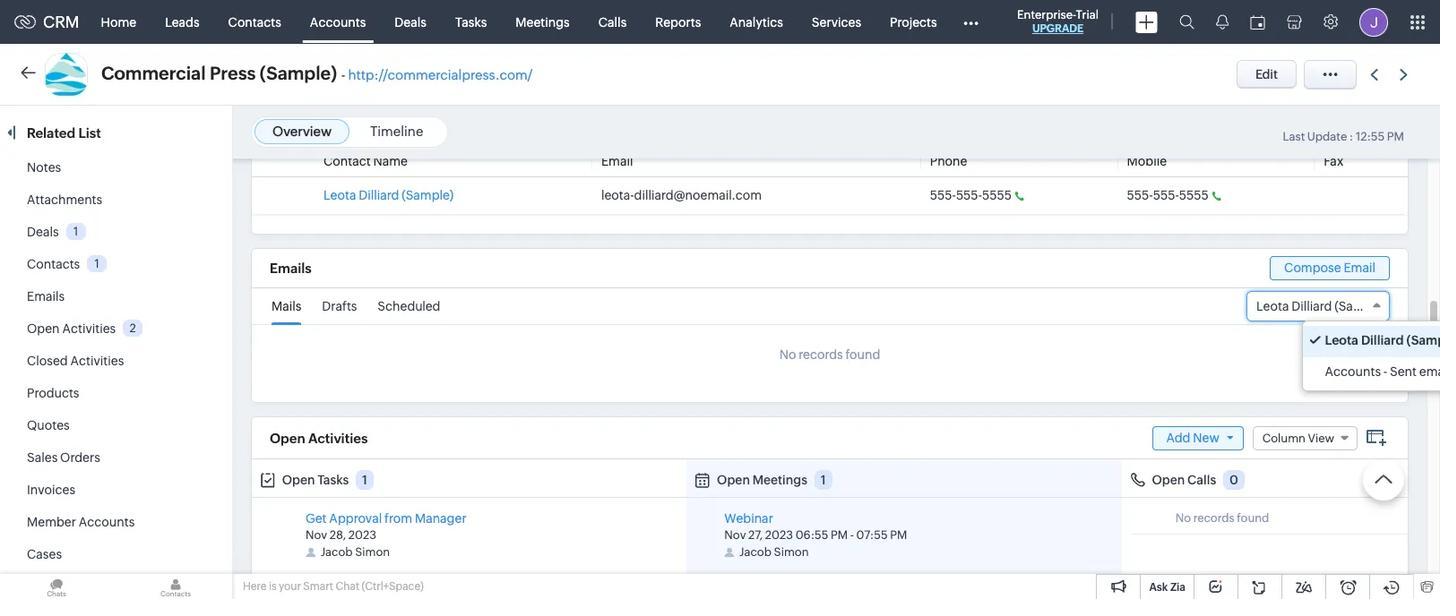 Task type: locate. For each thing, give the bounding box(es) containing it.
signals image
[[1216, 14, 1229, 30]]

0 horizontal spatial 5555
[[982, 188, 1012, 203]]

1 up webinar nov 27, 2023 06:55 pm - 07:55 pm
[[821, 473, 826, 487]]

1 vertical spatial contacts
[[27, 257, 80, 272]]

1 horizontal spatial contacts link
[[214, 0, 296, 43]]

contact name link
[[324, 154, 408, 168]]

invoices link
[[27, 483, 75, 497]]

here
[[243, 581, 267, 593]]

1 horizontal spatial contacts
[[228, 15, 281, 29]]

sales
[[27, 451, 58, 465]]

dilliard down name on the top of the page
[[359, 188, 399, 203]]

calls inside calls link
[[598, 15, 627, 29]]

(sample) down name on the top of the page
[[402, 188, 454, 203]]

mobile
[[1127, 154, 1167, 168]]

meetings up webinar
[[752, 473, 807, 487]]

1 horizontal spatial nov
[[724, 529, 746, 542]]

open up open tasks
[[270, 431, 305, 446]]

email
[[601, 154, 633, 168], [1344, 261, 1376, 275]]

555-
[[930, 188, 956, 203], [956, 188, 982, 203], [1127, 188, 1153, 203], [1153, 188, 1179, 203]]

simon down "get approval from manager nov 28, 2023"
[[355, 546, 390, 559]]

leota-dilliard@noemail.com
[[601, 188, 762, 203]]

compose email
[[1284, 261, 1376, 275]]

deals link
[[380, 0, 441, 43], [27, 225, 59, 239]]

1 horizontal spatial tasks
[[455, 15, 487, 29]]

1 vertical spatial contacts link
[[27, 257, 80, 272]]

1 vertical spatial accounts
[[1325, 365, 1381, 379]]

found
[[845, 348, 880, 362], [1237, 512, 1269, 525]]

2 horizontal spatial pm
[[1387, 130, 1404, 143]]

1 horizontal spatial leota
[[1325, 333, 1358, 348]]

status
[[306, 573, 342, 587]]

pm right 06:55
[[831, 529, 848, 542]]

2 horizontal spatial -
[[1383, 365, 1387, 379]]

1 nov from the left
[[306, 529, 327, 542]]

1 jacob from the left
[[320, 546, 353, 559]]

1 vertical spatial tasks
[[318, 473, 349, 487]]

555-555-5555
[[930, 188, 1012, 203], [1127, 188, 1209, 203]]

chat
[[336, 581, 359, 593]]

1 horizontal spatial email
[[1344, 261, 1376, 275]]

1 vertical spatial records
[[1193, 512, 1234, 525]]

calls link
[[584, 0, 641, 43]]

1 simon from the left
[[355, 546, 390, 559]]

trial
[[1076, 8, 1099, 22]]

1 horizontal spatial -
[[850, 529, 854, 542]]

1 jacob simon from the left
[[320, 546, 390, 559]]

open down "emails" link
[[27, 322, 60, 336]]

1 horizontal spatial 2023
[[765, 529, 793, 542]]

0 vertical spatial -
[[341, 67, 345, 82]]

0 horizontal spatial 2023
[[348, 529, 376, 542]]

0 horizontal spatial dilliard
[[359, 188, 399, 203]]

1 horizontal spatial deals
[[395, 15, 426, 29]]

accounts up commercial press (sample) - http://commercialpress.com/
[[310, 15, 366, 29]]

leota for leota dilliard (sample)
[[324, 188, 356, 203]]

search image
[[1179, 14, 1195, 30]]

1 horizontal spatial 555-555-5555
[[1127, 188, 1209, 203]]

update
[[1307, 130, 1347, 143]]

0 horizontal spatial records
[[799, 348, 843, 362]]

1 vertical spatial dilliard
[[1361, 333, 1404, 348]]

jacob simon for webinar
[[739, 546, 809, 559]]

simon down 06:55
[[774, 546, 809, 559]]

calls
[[598, 15, 627, 29], [1187, 473, 1216, 487]]

0 horizontal spatial jacob
[[320, 546, 353, 559]]

email right the compose
[[1344, 261, 1376, 275]]

quotes
[[27, 418, 70, 433]]

: left in
[[403, 573, 407, 587]]

0 horizontal spatial nov
[[306, 529, 327, 542]]

2 jacob simon from the left
[[739, 546, 809, 559]]

leota for leota dilliard (samp
[[1325, 333, 1358, 348]]

nov down get
[[306, 529, 327, 542]]

jacob down 28, on the bottom of page
[[320, 546, 353, 559]]

manager
[[415, 512, 467, 526]]

0 vertical spatial no
[[779, 348, 796, 362]]

1 horizontal spatial (sample)
[[402, 188, 454, 203]]

0 horizontal spatial simon
[[355, 546, 390, 559]]

jacob simon down 27,
[[739, 546, 809, 559]]

emails
[[270, 261, 312, 276], [27, 289, 65, 304]]

chats image
[[0, 574, 113, 600]]

0 vertical spatial leota
[[324, 188, 356, 203]]

tasks up get
[[318, 473, 349, 487]]

1 vertical spatial no records found
[[1175, 512, 1269, 525]]

related
[[27, 125, 75, 141]]

activities up closed activities
[[62, 322, 116, 336]]

reports
[[655, 15, 701, 29]]

open activities up open tasks
[[270, 431, 368, 446]]

tasks
[[455, 15, 487, 29], [318, 473, 349, 487]]

contacts
[[228, 15, 281, 29], [27, 257, 80, 272]]

related list
[[27, 125, 104, 141]]

2 simon from the left
[[774, 546, 809, 559]]

2 nov from the left
[[724, 529, 746, 542]]

1 555- from the left
[[930, 188, 956, 203]]

in
[[411, 573, 422, 587]]

email up leota-
[[601, 154, 633, 168]]

calls left 0
[[1187, 473, 1216, 487]]

0 horizontal spatial contacts
[[27, 257, 80, 272]]

pm right 07:55
[[890, 529, 907, 542]]

1 horizontal spatial found
[[1237, 512, 1269, 525]]

0 vertical spatial open activities
[[27, 322, 116, 336]]

member accounts
[[27, 515, 135, 530]]

2 vertical spatial -
[[850, 529, 854, 542]]

enterprise-trial upgrade
[[1017, 8, 1099, 35]]

last
[[1283, 130, 1305, 143]]

open activities up closed activities
[[27, 322, 116, 336]]

0 vertical spatial emails
[[270, 261, 312, 276]]

07:55
[[856, 529, 888, 542]]

2 555- from the left
[[956, 188, 982, 203]]

activities down open activities link
[[70, 354, 124, 368]]

0 horizontal spatial email
[[601, 154, 633, 168]]

1 vertical spatial deals link
[[27, 225, 59, 239]]

meetings inside 'link'
[[516, 15, 570, 29]]

1 vertical spatial calls
[[1187, 473, 1216, 487]]

0 horizontal spatial leota
[[324, 188, 356, 203]]

records
[[799, 348, 843, 362], [1193, 512, 1234, 525]]

accounts inside option
[[1325, 365, 1381, 379]]

0 horizontal spatial -
[[341, 67, 345, 82]]

1 vertical spatial -
[[1383, 365, 1387, 379]]

1
[[73, 225, 78, 238], [95, 257, 99, 270], [362, 473, 367, 487], [821, 473, 826, 487]]

(sample) up overview link
[[260, 63, 337, 83]]

meetings
[[516, 15, 570, 29], [752, 473, 807, 487]]

deals link down attachments
[[27, 225, 59, 239]]

no records found
[[779, 348, 880, 362], [1175, 512, 1269, 525]]

0 vertical spatial dilliard
[[359, 188, 399, 203]]

accounts link
[[296, 0, 380, 43]]

- inside option
[[1383, 365, 1387, 379]]

leota up accounts - sent ema option
[[1325, 333, 1358, 348]]

0 vertical spatial accounts
[[310, 15, 366, 29]]

2023 down approval
[[348, 529, 376, 542]]

0 horizontal spatial 555-555-5555
[[930, 188, 1012, 203]]

crm link
[[14, 13, 79, 31]]

deals left "tasks" link
[[395, 15, 426, 29]]

1 2023 from the left
[[348, 529, 376, 542]]

0 horizontal spatial (sample)
[[260, 63, 337, 83]]

0 horizontal spatial :
[[403, 573, 407, 587]]

1 horizontal spatial accounts
[[310, 15, 366, 29]]

signals element
[[1205, 0, 1239, 44]]

open
[[27, 322, 60, 336], [270, 431, 305, 446], [282, 473, 315, 487], [717, 473, 750, 487], [1152, 473, 1185, 487]]

0
[[1229, 473, 1238, 487]]

nov inside "get approval from manager nov 28, 2023"
[[306, 529, 327, 542]]

ask zia
[[1149, 582, 1186, 594]]

- left 07:55
[[850, 529, 854, 542]]

tasks up http://commercialpress.com/
[[455, 15, 487, 29]]

1 horizontal spatial :
[[1349, 130, 1353, 143]]

dilliard@noemail.com
[[634, 188, 762, 203]]

1 555-555-5555 from the left
[[930, 188, 1012, 203]]

0 vertical spatial no records found
[[779, 348, 880, 362]]

: left 12:55
[[1349, 130, 1353, 143]]

activities up open tasks
[[308, 431, 368, 446]]

2023 right 27,
[[765, 529, 793, 542]]

dilliard
[[359, 188, 399, 203], [1361, 333, 1404, 348]]

0 vertical spatial (sample)
[[260, 63, 337, 83]]

deals down attachments
[[27, 225, 59, 239]]

nov left 27,
[[724, 529, 746, 542]]

commercial press (sample) - http://commercialpress.com/
[[101, 63, 533, 83]]

0 vertical spatial calls
[[598, 15, 627, 29]]

dilliard up accounts - sent ema
[[1361, 333, 1404, 348]]

emails up open activities link
[[27, 289, 65, 304]]

accounts - sent ema option
[[1303, 358, 1440, 386]]

list box containing leota dilliard (samp
[[1303, 322, 1440, 391]]

1 horizontal spatial deals link
[[380, 0, 441, 43]]

simon
[[355, 546, 390, 559], [774, 546, 809, 559]]

sent
[[1390, 365, 1417, 379]]

jacob down 27,
[[739, 546, 772, 559]]

jacob
[[320, 546, 353, 559], [739, 546, 772, 559]]

attachments link
[[27, 193, 102, 207]]

contacts link up "emails" link
[[27, 257, 80, 272]]

dilliard inside list box
[[1361, 333, 1404, 348]]

phone link
[[930, 154, 967, 168]]

1 horizontal spatial meetings
[[752, 473, 807, 487]]

open up webinar link
[[717, 473, 750, 487]]

progress
[[425, 573, 475, 587]]

2023
[[348, 529, 376, 542], [765, 529, 793, 542]]

contacts link up press
[[214, 0, 296, 43]]

accounts down leota dilliard (samp
[[1325, 365, 1381, 379]]

2 horizontal spatial accounts
[[1325, 365, 1381, 379]]

contact
[[324, 154, 371, 168]]

(sample) for dilliard
[[402, 188, 454, 203]]

0 horizontal spatial contacts link
[[27, 257, 80, 272]]

scheduled
[[378, 299, 440, 314]]

accounts for accounts
[[310, 15, 366, 29]]

1 vertical spatial meetings
[[752, 473, 807, 487]]

sales orders link
[[27, 451, 100, 465]]

1 vertical spatial deals
[[27, 225, 59, 239]]

open activities
[[27, 322, 116, 336], [270, 431, 368, 446]]

nov inside webinar nov 27, 2023 06:55 pm - 07:55 pm
[[724, 529, 746, 542]]

2023 inside "get approval from manager nov 28, 2023"
[[348, 529, 376, 542]]

meetings left calls link at the top left of page
[[516, 15, 570, 29]]

0 vertical spatial records
[[799, 348, 843, 362]]

555-555-5555 down mobile
[[1127, 188, 1209, 203]]

accounts
[[310, 15, 366, 29], [1325, 365, 1381, 379], [79, 515, 135, 530]]

0 vertical spatial email
[[601, 154, 633, 168]]

pm right 12:55
[[1387, 130, 1404, 143]]

(sample) for press
[[260, 63, 337, 83]]

0 horizontal spatial meetings
[[516, 15, 570, 29]]

overview
[[272, 124, 332, 139]]

1 horizontal spatial jacob simon
[[739, 546, 809, 559]]

leota down contact
[[324, 188, 356, 203]]

0 vertical spatial deals link
[[380, 0, 441, 43]]

1 vertical spatial (sample)
[[402, 188, 454, 203]]

None field
[[1247, 291, 1390, 322]]

zia
[[1170, 582, 1186, 594]]

simon for get approval from manager
[[355, 546, 390, 559]]

- left sent
[[1383, 365, 1387, 379]]

1 horizontal spatial calls
[[1187, 473, 1216, 487]]

1 vertical spatial emails
[[27, 289, 65, 304]]

contacts up press
[[228, 15, 281, 29]]

1 horizontal spatial records
[[1193, 512, 1234, 525]]

list box
[[1303, 322, 1440, 391]]

0 vertical spatial deals
[[395, 15, 426, 29]]

0 horizontal spatial accounts
[[79, 515, 135, 530]]

3 555- from the left
[[1127, 188, 1153, 203]]

2 jacob from the left
[[739, 546, 772, 559]]

0 vertical spatial found
[[845, 348, 880, 362]]

jacob simon down 28, on the bottom of page
[[320, 546, 390, 559]]

1 up open activities link
[[95, 257, 99, 270]]

1 horizontal spatial 5555
[[1179, 188, 1209, 203]]

0 horizontal spatial deals link
[[27, 225, 59, 239]]

open meetings
[[717, 473, 807, 487]]

webinar link
[[724, 512, 773, 526]]

contacts up "emails" link
[[27, 257, 80, 272]]

0 vertical spatial tasks
[[455, 15, 487, 29]]

orders
[[60, 451, 100, 465]]

mobile link
[[1127, 154, 1167, 168]]

1 vertical spatial found
[[1237, 512, 1269, 525]]

0 horizontal spatial deals
[[27, 225, 59, 239]]

0 vertical spatial contacts
[[228, 15, 281, 29]]

jacob for get approval from manager
[[320, 546, 353, 559]]

1 horizontal spatial dilliard
[[1361, 333, 1404, 348]]

pm
[[1387, 130, 1404, 143], [831, 529, 848, 542], [890, 529, 907, 542]]

1 vertical spatial activities
[[70, 354, 124, 368]]

new
[[1193, 431, 1219, 445]]

1 vertical spatial open activities
[[270, 431, 368, 446]]

1 vertical spatial no
[[1175, 512, 1191, 525]]

emails up mails
[[270, 261, 312, 276]]

- down accounts link on the left top
[[341, 67, 345, 82]]

calls left reports link
[[598, 15, 627, 29]]

- inside webinar nov 27, 2023 06:55 pm - 07:55 pm
[[850, 529, 854, 542]]

555-555-5555 down phone
[[930, 188, 1012, 203]]

accounts right member in the left of the page
[[79, 515, 135, 530]]

no
[[779, 348, 796, 362], [1175, 512, 1191, 525]]

1 horizontal spatial jacob
[[739, 546, 772, 559]]

0 horizontal spatial jacob simon
[[320, 546, 390, 559]]

1 vertical spatial :
[[403, 573, 407, 587]]

simon for webinar
[[774, 546, 809, 559]]

open tasks
[[282, 473, 349, 487]]

2 vertical spatial accounts
[[79, 515, 135, 530]]

0 horizontal spatial calls
[[598, 15, 627, 29]]

get approval from manager link
[[306, 512, 467, 526]]

2 2023 from the left
[[765, 529, 793, 542]]

deals link up 'http://commercialpress.com/' link
[[380, 0, 441, 43]]

overview link
[[272, 124, 332, 139]]

0 vertical spatial meetings
[[516, 15, 570, 29]]



Task type: describe. For each thing, give the bounding box(es) containing it.
meetings link
[[501, 0, 584, 43]]

jacob for webinar
[[739, 546, 772, 559]]

1 horizontal spatial emails
[[270, 261, 312, 276]]

email link
[[601, 154, 633, 168]]

dilliard for (samp
[[1361, 333, 1404, 348]]

closed activities link
[[27, 354, 124, 368]]

next record image
[[1400, 69, 1411, 80]]

last update : 12:55 pm
[[1283, 130, 1404, 143]]

0 horizontal spatial pm
[[831, 529, 848, 542]]

0 horizontal spatial found
[[845, 348, 880, 362]]

leota-
[[601, 188, 634, 203]]

accounts - sent ema
[[1325, 365, 1440, 379]]

2
[[130, 322, 136, 335]]

http://commercialpress.com/ link
[[348, 67, 533, 82]]

here is your smart chat (ctrl+space)
[[243, 581, 424, 593]]

home link
[[87, 0, 151, 43]]

reports link
[[641, 0, 715, 43]]

1 horizontal spatial pm
[[890, 529, 907, 542]]

1 up approval
[[362, 473, 367, 487]]

member
[[27, 515, 76, 530]]

1 down attachments
[[73, 225, 78, 238]]

services
[[812, 15, 861, 29]]

0 horizontal spatial no records found
[[779, 348, 880, 362]]

ema
[[1419, 365, 1440, 379]]

projects link
[[876, 0, 951, 43]]

leota dilliard (samp
[[1325, 333, 1440, 348]]

(samp
[[1406, 333, 1440, 348]]

notes link
[[27, 160, 61, 175]]

leads link
[[151, 0, 214, 43]]

(ctrl+space)
[[362, 581, 424, 593]]

phone
[[930, 154, 967, 168]]

http://commercialpress.com/
[[348, 67, 533, 82]]

products link
[[27, 386, 79, 401]]

dilliard for (sample)
[[359, 188, 399, 203]]

list
[[78, 125, 101, 141]]

open down add on the bottom
[[1152, 473, 1185, 487]]

mails
[[272, 299, 301, 314]]

quotes link
[[27, 418, 70, 433]]

cases link
[[27, 548, 62, 562]]

analytics link
[[715, 0, 797, 43]]

0 vertical spatial :
[[1349, 130, 1353, 143]]

0 horizontal spatial open activities
[[27, 322, 116, 336]]

get approval from manager nov 28, 2023
[[306, 512, 467, 542]]

1 horizontal spatial no records found
[[1175, 512, 1269, 525]]

open up get
[[282, 473, 315, 487]]

press
[[210, 63, 256, 83]]

1 horizontal spatial open activities
[[270, 431, 368, 446]]

webinar nov 27, 2023 06:55 pm - 07:55 pm
[[724, 512, 907, 542]]

crm
[[43, 13, 79, 31]]

from
[[384, 512, 412, 526]]

activities for closed activities link
[[70, 354, 124, 368]]

jacob simon for get approval from manager
[[320, 546, 390, 559]]

upgrade
[[1032, 22, 1084, 35]]

add new
[[1166, 431, 1219, 445]]

emails link
[[27, 289, 65, 304]]

0 horizontal spatial no
[[779, 348, 796, 362]]

previous record image
[[1370, 69, 1378, 80]]

1 horizontal spatial no
[[1175, 512, 1191, 525]]

fax link
[[1324, 154, 1344, 168]]

notes
[[27, 160, 61, 175]]

deals inside deals link
[[395, 15, 426, 29]]

closed
[[27, 354, 68, 368]]

analytics
[[730, 15, 783, 29]]

cases
[[27, 548, 62, 562]]

name
[[373, 154, 408, 168]]

your
[[279, 581, 301, 593]]

member accounts link
[[27, 515, 135, 530]]

tasks link
[[441, 0, 501, 43]]

projects
[[890, 15, 937, 29]]

0 vertical spatial contacts link
[[214, 0, 296, 43]]

0 horizontal spatial tasks
[[318, 473, 349, 487]]

compose
[[1284, 261, 1341, 275]]

- inside commercial press (sample) - http://commercialpress.com/
[[341, 67, 345, 82]]

leota dilliard (sample)
[[324, 188, 454, 203]]

accounts for accounts - sent ema
[[1325, 365, 1381, 379]]

4 555- from the left
[[1153, 188, 1179, 203]]

0 horizontal spatial emails
[[27, 289, 65, 304]]

2 555-555-5555 from the left
[[1127, 188, 1209, 203]]

12:55
[[1356, 130, 1385, 143]]

activities for open activities link
[[62, 322, 116, 336]]

1 vertical spatial email
[[1344, 261, 1376, 275]]

2 vertical spatial activities
[[308, 431, 368, 446]]

leota dilliard (sample) link
[[324, 188, 454, 203]]

: in progress
[[403, 573, 475, 587]]

closed activities
[[27, 354, 124, 368]]

28,
[[330, 529, 346, 542]]

edit
[[1255, 67, 1278, 82]]

ask
[[1149, 582, 1168, 594]]

fax
[[1324, 154, 1344, 168]]

sales orders
[[27, 451, 100, 465]]

get
[[306, 512, 327, 526]]

attachments
[[27, 193, 102, 207]]

1 5555 from the left
[[982, 188, 1012, 203]]

open calls
[[1152, 473, 1216, 487]]

contacts image
[[119, 574, 232, 600]]

drafts
[[322, 299, 357, 314]]

search element
[[1169, 0, 1205, 44]]

products
[[27, 386, 79, 401]]

06:55
[[795, 529, 828, 542]]

2023 inside webinar nov 27, 2023 06:55 pm - 07:55 pm
[[765, 529, 793, 542]]

2 5555 from the left
[[1179, 188, 1209, 203]]

enterprise-
[[1017, 8, 1076, 22]]

add
[[1166, 431, 1191, 445]]

is
[[269, 581, 277, 593]]

27,
[[748, 529, 763, 542]]

invoices
[[27, 483, 75, 497]]



Task type: vqa. For each thing, say whether or not it's contained in the screenshot.
"10" link
no



